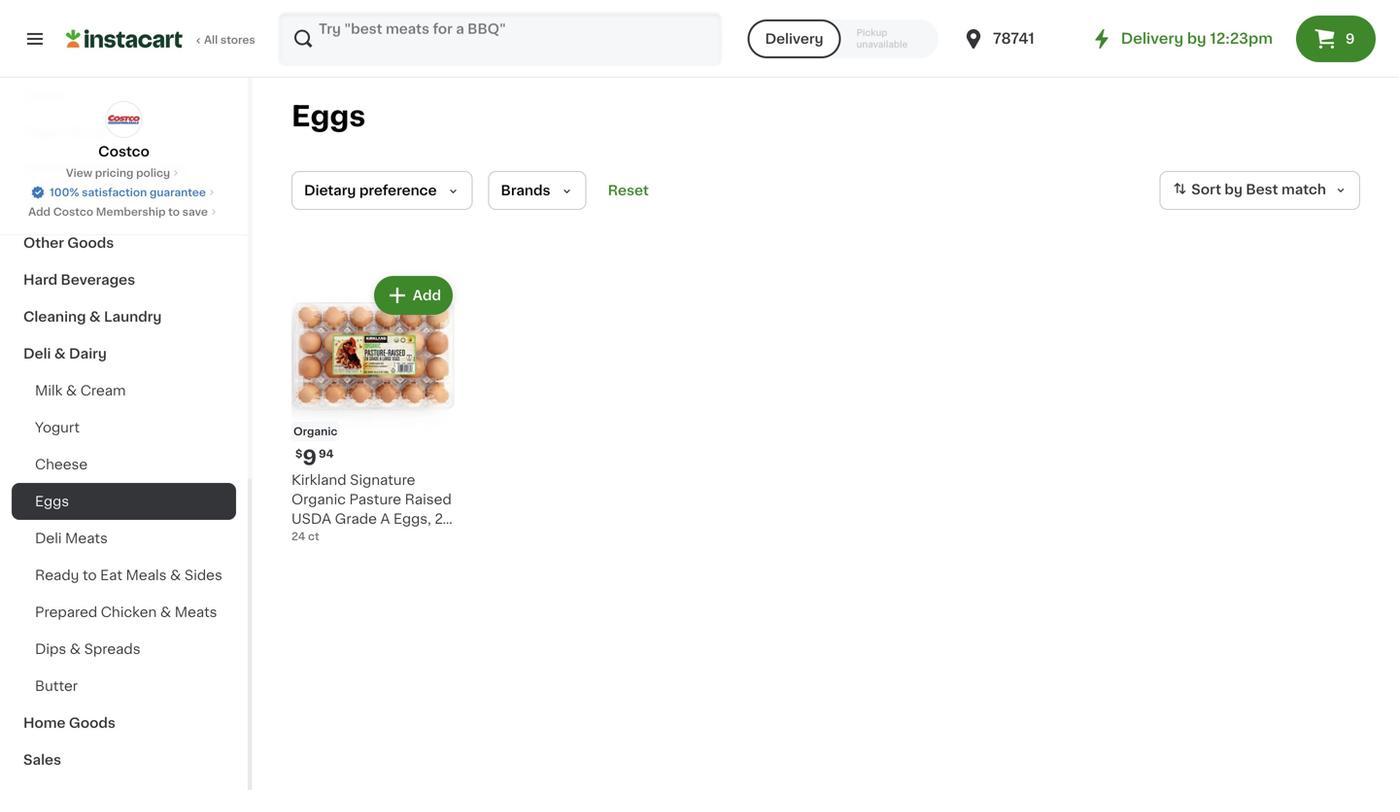 Task type: vqa. For each thing, say whether or not it's contained in the screenshot.
Instacart logo
yes



Task type: locate. For each thing, give the bounding box(es) containing it.
to left eat on the left bottom of the page
[[83, 569, 97, 582]]

organic
[[294, 426, 338, 437], [292, 493, 346, 507]]

& inside milk & cream 'link'
[[66, 384, 77, 398]]

0 vertical spatial by
[[1188, 32, 1207, 46]]

0 horizontal spatial to
[[83, 569, 97, 582]]

stores
[[221, 35, 255, 45]]

add inside button
[[413, 289, 441, 302]]

1 vertical spatial deli
[[35, 532, 62, 545]]

& left dairy
[[54, 347, 66, 361]]

dairy
[[69, 347, 107, 361]]

1 horizontal spatial to
[[168, 207, 180, 217]]

1 vertical spatial organic
[[292, 493, 346, 507]]

cheese link
[[12, 446, 236, 483]]

delivery for delivery by 12:23pm
[[1122, 32, 1184, 46]]

0 vertical spatial deli
[[23, 347, 51, 361]]

sales
[[23, 753, 61, 767]]

meats down sides at the bottom left of the page
[[175, 606, 217, 619]]

0 vertical spatial costco
[[98, 145, 150, 158]]

meats up eat on the left bottom of the page
[[65, 532, 108, 545]]

& up 100%
[[73, 162, 85, 176]]

all stores
[[204, 35, 255, 45]]

None search field
[[278, 12, 723, 66]]

0 vertical spatial goods
[[68, 125, 114, 139]]

to
[[168, 207, 180, 217], [83, 569, 97, 582]]

liquor
[[23, 88, 68, 102]]

costco
[[98, 145, 150, 158], [53, 207, 93, 217]]

100% satisfaction guarantee
[[50, 187, 206, 198]]

1 vertical spatial 9
[[303, 448, 317, 468]]

1 vertical spatial by
[[1225, 183, 1243, 197]]

dietary preference
[[304, 184, 437, 197]]

meats
[[65, 532, 108, 545], [175, 606, 217, 619]]

brands
[[501, 184, 551, 197]]

prepared
[[35, 606, 97, 619]]

paper goods link
[[12, 114, 236, 151]]

by right sort
[[1225, 183, 1243, 197]]

milk & cream
[[35, 384, 126, 398]]

0 vertical spatial add
[[28, 207, 51, 217]]

view pricing policy link
[[66, 165, 182, 181]]

goods for home goods
[[69, 716, 116, 730]]

1 horizontal spatial meats
[[175, 606, 217, 619]]

1 vertical spatial eggs
[[35, 495, 69, 508]]

Search field
[[280, 14, 721, 64]]

& inside the prepared chicken & meats link
[[160, 606, 171, 619]]

deli meats
[[35, 532, 108, 545]]

1 horizontal spatial 24
[[435, 512, 452, 526]]

& right milk
[[66, 384, 77, 398]]

milk
[[35, 384, 63, 398]]

& inside 'cleaning & laundry' link
[[89, 310, 101, 324]]

ready
[[35, 569, 79, 582]]

hard
[[23, 273, 57, 287]]

0 vertical spatial eggs
[[292, 103, 366, 130]]

add
[[28, 207, 51, 217], [413, 289, 441, 302]]

& inside the dips & spreads link
[[70, 643, 81, 656]]

goods inside 'link'
[[69, 716, 116, 730]]

1 horizontal spatial add
[[413, 289, 441, 302]]

organic up 94 in the left bottom of the page
[[294, 426, 338, 437]]

by left 12:23pm
[[1188, 32, 1207, 46]]

& inside deli & dairy link
[[54, 347, 66, 361]]

0 horizontal spatial by
[[1188, 32, 1207, 46]]

0 horizontal spatial meats
[[65, 532, 108, 545]]

deli
[[23, 347, 51, 361], [35, 532, 62, 545]]

meals
[[126, 569, 167, 582]]

prepared chicken & meats link
[[12, 594, 236, 631]]

& down 'beverages'
[[89, 310, 101, 324]]

pasture
[[349, 493, 402, 507]]

goods up health & personal care at the top
[[68, 125, 114, 139]]

health & personal care
[[23, 162, 186, 176]]

costco up personal at the top of the page
[[98, 145, 150, 158]]

0 vertical spatial 9
[[1346, 32, 1356, 46]]

paper goods
[[23, 125, 114, 139]]

eggs link
[[12, 483, 236, 520]]

to down guarantee
[[168, 207, 180, 217]]

cleaning & laundry link
[[12, 298, 236, 335]]

78741 button
[[962, 12, 1079, 66]]

yogurt
[[35, 421, 80, 435]]

& for laundry
[[89, 310, 101, 324]]

0 horizontal spatial 9
[[303, 448, 317, 468]]

goods for other goods
[[67, 236, 114, 250]]

costco down 100%
[[53, 207, 93, 217]]

& right chicken
[[160, 606, 171, 619]]

cream
[[80, 384, 126, 398]]

cheese
[[35, 458, 88, 472]]

0 horizontal spatial delivery
[[766, 32, 824, 46]]

1 horizontal spatial costco
[[98, 145, 150, 158]]

&
[[73, 162, 85, 176], [89, 310, 101, 324], [54, 347, 66, 361], [66, 384, 77, 398], [170, 569, 181, 582], [160, 606, 171, 619], [70, 643, 81, 656]]

24 ct
[[292, 531, 320, 542]]

by inside field
[[1225, 183, 1243, 197]]

1 vertical spatial 24
[[292, 531, 306, 542]]

1 vertical spatial goods
[[67, 236, 114, 250]]

dips & spreads link
[[12, 631, 236, 668]]

0 horizontal spatial add
[[28, 207, 51, 217]]

by for delivery
[[1188, 32, 1207, 46]]

goods
[[68, 125, 114, 139], [67, 236, 114, 250], [69, 716, 116, 730]]

goods up 'beverages'
[[67, 236, 114, 250]]

1 vertical spatial costco
[[53, 207, 93, 217]]

home
[[23, 716, 66, 730]]

raised
[[405, 493, 452, 507]]

eggs down cheese
[[35, 495, 69, 508]]

eggs
[[292, 103, 366, 130], [35, 495, 69, 508]]

0 vertical spatial organic
[[294, 426, 338, 437]]

1 vertical spatial add
[[413, 289, 441, 302]]

& right dips
[[70, 643, 81, 656]]

0 horizontal spatial ct
[[292, 532, 306, 545]]

chicken
[[101, 606, 157, 619]]

organic down kirkland
[[292, 493, 346, 507]]

24 down raised
[[435, 512, 452, 526]]

1 horizontal spatial delivery
[[1122, 32, 1184, 46]]

health & personal care link
[[12, 151, 236, 188]]

prepared chicken & meats
[[35, 606, 217, 619]]

1 horizontal spatial by
[[1225, 183, 1243, 197]]

deli inside 'link'
[[35, 532, 62, 545]]

delivery inside button
[[766, 32, 824, 46]]

deli up ready on the left bottom of the page
[[35, 532, 62, 545]]

dips
[[35, 643, 66, 656]]

0 horizontal spatial 24
[[292, 531, 306, 542]]

1 horizontal spatial eggs
[[292, 103, 366, 130]]

0 vertical spatial 24
[[435, 512, 452, 526]]

eggs up dietary
[[292, 103, 366, 130]]

usda
[[292, 512, 332, 526]]

24
[[435, 512, 452, 526], [292, 531, 306, 542]]

other goods link
[[12, 225, 236, 262]]

1 vertical spatial meats
[[175, 606, 217, 619]]

0 vertical spatial meats
[[65, 532, 108, 545]]

& left sides at the bottom left of the page
[[170, 569, 181, 582]]

ready to eat meals & sides
[[35, 569, 222, 582]]

instacart logo image
[[66, 27, 183, 51]]

save
[[182, 207, 208, 217]]

0 vertical spatial to
[[168, 207, 180, 217]]

Best match Sort by field
[[1160, 171, 1361, 210]]

match
[[1282, 183, 1327, 197]]

eat
[[100, 569, 122, 582]]

delivery inside delivery by 12:23pm link
[[1122, 32, 1184, 46]]

24 down usda
[[292, 531, 306, 542]]

kirkland
[[292, 473, 347, 487]]

by
[[1188, 32, 1207, 46], [1225, 183, 1243, 197]]

meats inside the prepared chicken & meats link
[[175, 606, 217, 619]]

ct inside kirkland signature organic pasture raised usda grade a eggs, 24 ct
[[292, 532, 306, 545]]

sort by
[[1192, 183, 1243, 197]]

deli & dairy link
[[12, 335, 236, 372]]

dips & spreads
[[35, 643, 141, 656]]

& inside health & personal care link
[[73, 162, 85, 176]]

1 horizontal spatial 9
[[1346, 32, 1356, 46]]

goods right the home
[[69, 716, 116, 730]]

deli for deli & dairy
[[23, 347, 51, 361]]

2 vertical spatial goods
[[69, 716, 116, 730]]

view
[[66, 168, 92, 178]]

sort
[[1192, 183, 1222, 197]]

eggs,
[[394, 512, 431, 526]]

100%
[[50, 187, 79, 198]]

health
[[23, 162, 70, 176]]

home goods link
[[12, 705, 236, 742]]

deli up milk
[[23, 347, 51, 361]]

9 inside product group
[[303, 448, 317, 468]]

$ 9 94
[[296, 448, 334, 468]]

1 vertical spatial to
[[83, 569, 97, 582]]



Task type: describe. For each thing, give the bounding box(es) containing it.
sales link
[[12, 742, 236, 779]]

satisfaction
[[82, 187, 147, 198]]

delivery by 12:23pm
[[1122, 32, 1274, 46]]

cleaning
[[23, 310, 86, 324]]

$
[[296, 449, 303, 459]]

personal
[[88, 162, 149, 176]]

& for cream
[[66, 384, 77, 398]]

ready to eat meals & sides link
[[12, 557, 236, 594]]

butter
[[35, 680, 78, 693]]

paper
[[23, 125, 64, 139]]

78741
[[994, 32, 1035, 46]]

wine link
[[12, 188, 236, 225]]

costco link
[[98, 101, 150, 161]]

24 inside kirkland signature organic pasture raised usda grade a eggs, 24 ct
[[435, 512, 452, 526]]

deli & dairy
[[23, 347, 107, 361]]

kirkland signature organic pasture raised usda grade a eggs, 24 ct
[[292, 473, 452, 545]]

goods for paper goods
[[68, 125, 114, 139]]

9 inside 9 button
[[1346, 32, 1356, 46]]

reset button
[[602, 171, 655, 210]]

& for personal
[[73, 162, 85, 176]]

view pricing policy
[[66, 168, 170, 178]]

meats inside deli meats 'link'
[[65, 532, 108, 545]]

organic inside kirkland signature organic pasture raised usda grade a eggs, 24 ct
[[292, 493, 346, 507]]

liquor link
[[12, 77, 236, 114]]

add costco membership to save
[[28, 207, 208, 217]]

sides
[[185, 569, 222, 582]]

pricing
[[95, 168, 134, 178]]

0 horizontal spatial costco
[[53, 207, 93, 217]]

home goods
[[23, 716, 116, 730]]

delivery for delivery
[[766, 32, 824, 46]]

0 horizontal spatial eggs
[[35, 495, 69, 508]]

dietary
[[304, 184, 356, 197]]

9 button
[[1297, 16, 1377, 62]]

all
[[204, 35, 218, 45]]

add costco membership to save link
[[28, 204, 220, 220]]

milk & cream link
[[12, 372, 236, 409]]

add button
[[376, 278, 451, 313]]

& for spreads
[[70, 643, 81, 656]]

laundry
[[104, 310, 162, 324]]

add for add
[[413, 289, 441, 302]]

spreads
[[84, 643, 141, 656]]

wine
[[23, 199, 59, 213]]

12:23pm
[[1211, 32, 1274, 46]]

a
[[381, 512, 390, 526]]

cleaning & laundry
[[23, 310, 162, 324]]

other goods
[[23, 236, 114, 250]]

preference
[[360, 184, 437, 197]]

by for sort
[[1225, 183, 1243, 197]]

product group
[[292, 272, 457, 545]]

deli for deli meats
[[35, 532, 62, 545]]

policy
[[136, 168, 170, 178]]

dietary preference button
[[292, 171, 473, 210]]

all stores link
[[66, 12, 257, 66]]

beverages
[[61, 273, 135, 287]]

costco logo image
[[105, 101, 142, 138]]

reset
[[608, 184, 649, 197]]

service type group
[[748, 19, 939, 58]]

hard beverages
[[23, 273, 135, 287]]

yogurt link
[[12, 409, 236, 446]]

guarantee
[[150, 187, 206, 198]]

grade
[[335, 512, 377, 526]]

best
[[1247, 183, 1279, 197]]

delivery by 12:23pm link
[[1091, 27, 1274, 51]]

butter link
[[12, 668, 236, 705]]

& inside ready to eat meals & sides link
[[170, 569, 181, 582]]

100% satisfaction guarantee button
[[30, 181, 218, 200]]

add for add costco membership to save
[[28, 207, 51, 217]]

signature
[[350, 473, 416, 487]]

94
[[319, 449, 334, 459]]

delivery button
[[748, 19, 841, 58]]

membership
[[96, 207, 166, 217]]

best match
[[1247, 183, 1327, 197]]

deli meats link
[[12, 520, 236, 557]]

other
[[23, 236, 64, 250]]

care
[[153, 162, 186, 176]]

hard beverages link
[[12, 262, 236, 298]]

1 horizontal spatial ct
[[308, 531, 320, 542]]

& for dairy
[[54, 347, 66, 361]]



